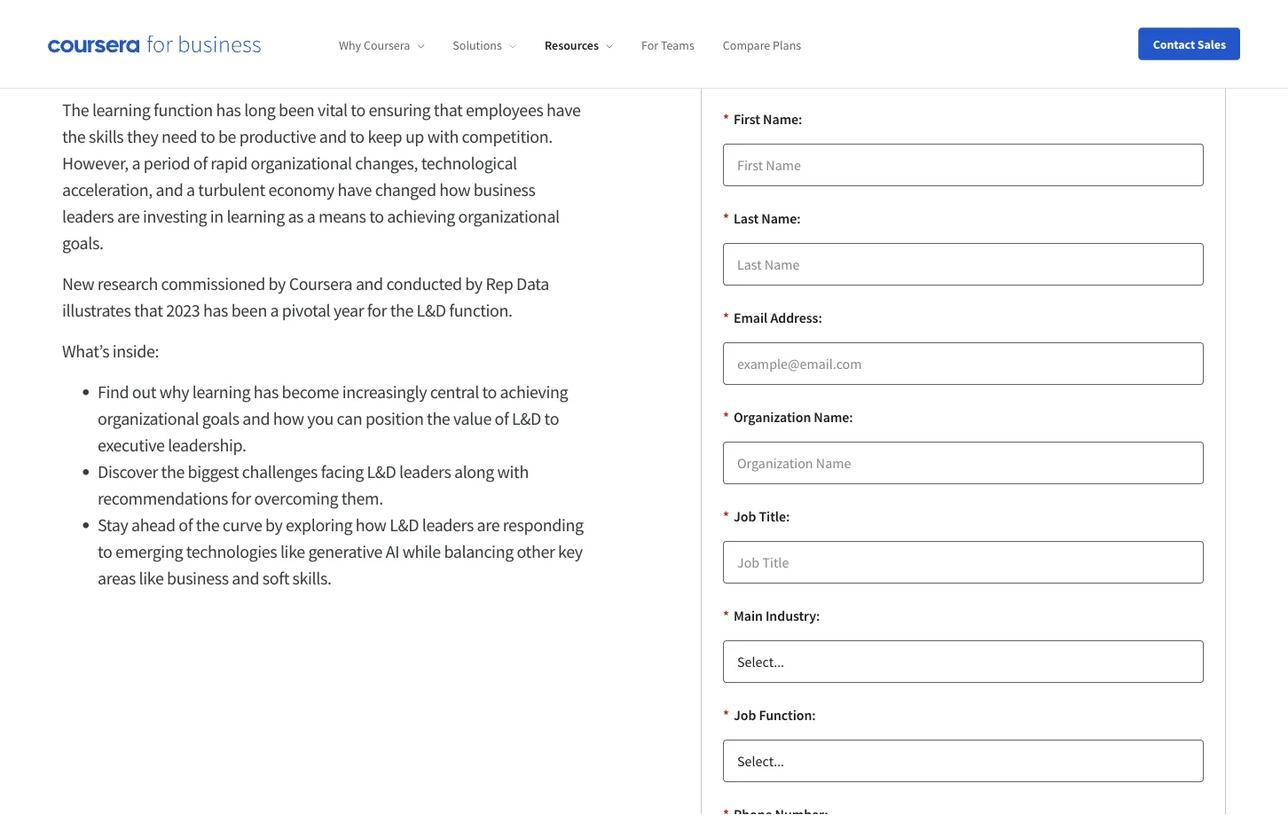 Task type: vqa. For each thing, say whether or not it's contained in the screenshot.
job-
no



Task type: locate. For each thing, give the bounding box(es) containing it.
are inside the learning function has long been vital to ensuring that employees have the skills they need to be productive and to keep up with competition. however, a period of rapid organizational changes, technological acceleration, and a turbulent economy have changed how business leaders are investing in learning as a means to achieving organizational goals.
[[117, 206, 140, 228]]

* left first
[[723, 110, 729, 128]]

been
[[279, 99, 314, 122], [231, 300, 267, 322]]

solutions link
[[453, 37, 516, 53]]

*
[[723, 110, 729, 128], [723, 210, 729, 228], [723, 309, 729, 327], [723, 409, 729, 426], [723, 508, 729, 526], [723, 607, 729, 625], [723, 707, 729, 724]]

for up curve
[[231, 488, 251, 510]]

0 horizontal spatial how
[[273, 408, 304, 430]]

to down stay
[[98, 541, 112, 563]]

leaders inside the learning function has long been vital to ensuring that employees have the skills they need to be productive and to keep up with competition. however, a period of rapid organizational changes, technological acceleration, and a turbulent economy have changed how business leaders are investing in learning as a means to achieving organizational goals.
[[62, 206, 114, 228]]

with right along
[[497, 461, 529, 484]]

7 * from the top
[[723, 707, 729, 724]]

0 horizontal spatial been
[[231, 300, 267, 322]]

learning down turbulent
[[227, 206, 285, 228]]

1 vertical spatial job
[[734, 707, 756, 724]]

leaders up 'while'
[[422, 515, 474, 537]]

to right means
[[369, 206, 384, 228]]

l&d down conducted
[[417, 300, 446, 322]]

central
[[430, 382, 479, 404]]

been up productive
[[279, 99, 314, 122]]

1 horizontal spatial for
[[367, 300, 387, 322]]

1 vertical spatial achieving
[[500, 382, 568, 404]]

of right the ahead
[[179, 515, 193, 537]]

job for job title:
[[734, 508, 756, 526]]

0 horizontal spatial are
[[117, 206, 140, 228]]

a left pivotal
[[270, 300, 279, 322]]

3 * from the top
[[723, 309, 729, 327]]

while
[[402, 541, 441, 563]]

technologies
[[186, 541, 277, 563]]

job left function:
[[734, 707, 756, 724]]

0 horizontal spatial have
[[338, 179, 372, 201]]

1 horizontal spatial business
[[474, 179, 535, 201]]

* left "last"
[[723, 210, 729, 228]]

6 * from the top
[[723, 607, 729, 625]]

* left title:
[[723, 508, 729, 526]]

are
[[117, 206, 140, 228], [477, 515, 500, 537]]

have
[[547, 99, 581, 122], [338, 179, 372, 201]]

5 * from the top
[[723, 508, 729, 526]]

0 horizontal spatial with
[[427, 126, 459, 148]]

and
[[319, 126, 347, 148], [156, 179, 183, 201], [356, 273, 383, 295], [242, 408, 270, 430], [232, 568, 259, 590]]

emerging
[[115, 541, 183, 563]]

find
[[98, 382, 129, 404]]

are down acceleration,
[[117, 206, 140, 228]]

the left curve
[[196, 515, 219, 537]]

2 vertical spatial learning
[[192, 382, 250, 404]]

1 * from the top
[[723, 110, 729, 128]]

of left rapid
[[193, 153, 207, 175]]

how
[[439, 179, 470, 201], [273, 408, 304, 430], [356, 515, 386, 537]]

the
[[62, 126, 86, 148], [390, 300, 413, 322], [427, 408, 450, 430], [161, 461, 185, 484], [196, 515, 219, 537]]

2 vertical spatial leaders
[[422, 515, 474, 537]]

* for * main industry:
[[723, 607, 729, 625]]

technological
[[421, 153, 517, 175]]

for
[[367, 300, 387, 322], [231, 488, 251, 510]]

find out why learning has become increasingly central to achieving organizational goals and how you can position the value of l&d to executive leadership. discover the biggest challenges facing l&d leaders along with recommendations for overcoming them. stay ahead of the curve by exploring how l&d leaders are responding to emerging technologies like generative ai while balancing other key areas like business and soft skills.
[[98, 382, 584, 590]]

the inside the learning function has long been vital to ensuring that employees have the skills they need to be productive and to keep up with competition. however, a period of rapid organizational changes, technological acceleration, and a turbulent economy have changed how business leaders are investing in learning as a means to achieving organizational goals.
[[62, 126, 86, 148]]

example@email.com email field
[[723, 343, 1204, 386]]

* email address:
[[723, 309, 822, 327]]

* left email
[[723, 309, 729, 327]]

coursera up pivotal
[[289, 273, 352, 295]]

* left the main at the right
[[723, 607, 729, 625]]

have right employees
[[547, 99, 581, 122]]

achieving right central
[[500, 382, 568, 404]]

curve
[[223, 515, 262, 537]]

ahead
[[131, 515, 175, 537]]

1 horizontal spatial have
[[547, 99, 581, 122]]

2 vertical spatial has
[[254, 382, 278, 404]]

long
[[244, 99, 275, 122]]

name: right "last"
[[761, 210, 801, 228]]

are inside find out why learning has become increasingly central to achieving organizational goals and how you can position the value of l&d to executive leadership. discover the biggest challenges facing l&d leaders along with recommendations for overcoming them. stay ahead of the curve by exploring how l&d leaders are responding to emerging technologies like generative ai while balancing other key areas like business and soft skills.
[[477, 515, 500, 537]]

* for * email address:
[[723, 309, 729, 327]]

has inside the learning function has long been vital to ensuring that employees have the skills they need to be productive and to keep up with competition. however, a period of rapid organizational changes, technological acceleration, and a turbulent economy have changed how business leaders are investing in learning as a means to achieving organizational goals.
[[216, 99, 241, 122]]

coursera
[[364, 37, 410, 53], [289, 273, 352, 295]]

organization
[[734, 409, 811, 426]]

1 vertical spatial has
[[203, 300, 228, 322]]

* left organization
[[723, 409, 729, 426]]

1 vertical spatial coursera
[[289, 273, 352, 295]]

leaders left along
[[399, 461, 451, 484]]

* for * first name:
[[723, 110, 729, 128]]

that down research
[[134, 300, 163, 322]]

that right the ensuring
[[434, 99, 463, 122]]

* organization name:
[[723, 409, 853, 426]]

1 vertical spatial organizational
[[458, 206, 560, 228]]

1 horizontal spatial how
[[356, 515, 386, 537]]

2 horizontal spatial how
[[439, 179, 470, 201]]

organizational
[[251, 153, 352, 175], [458, 206, 560, 228], [98, 408, 199, 430]]

of
[[193, 153, 207, 175], [495, 408, 509, 430], [179, 515, 193, 537]]

with
[[427, 126, 459, 148], [497, 461, 529, 484]]

1 horizontal spatial are
[[477, 515, 500, 537]]

contact sales button
[[1139, 28, 1240, 60]]

has down commissioned
[[203, 300, 228, 322]]

are up balancing
[[477, 515, 500, 537]]

0 horizontal spatial like
[[139, 568, 164, 590]]

leaders up the 'goals.'
[[62, 206, 114, 228]]

a
[[132, 153, 140, 175], [186, 179, 195, 201], [307, 206, 315, 228], [270, 300, 279, 322]]

job for job function:
[[734, 707, 756, 724]]

0 vertical spatial for
[[367, 300, 387, 322]]

for inside new research commissioned by coursera and conducted by rep data illustrates that 2023 has been a pivotal year for the l&d function.
[[367, 300, 387, 322]]

the down conducted
[[390, 300, 413, 322]]

1 vertical spatial for
[[231, 488, 251, 510]]

with right up
[[427, 126, 459, 148]]

1 vertical spatial with
[[497, 461, 529, 484]]

generative
[[308, 541, 383, 563]]

first
[[734, 110, 760, 128]]

business inside find out why learning has become increasingly central to achieving organizational goals and how you can position the value of l&d to executive leadership. discover the biggest challenges facing l&d leaders along with recommendations for overcoming them. stay ahead of the curve by exploring how l&d leaders are responding to emerging technologies like generative ai while balancing other key areas like business and soft skills.
[[167, 568, 229, 590]]

1 vertical spatial been
[[231, 300, 267, 322]]

that
[[434, 99, 463, 122], [134, 300, 163, 322]]

0 vertical spatial been
[[279, 99, 314, 122]]

4 * from the top
[[723, 409, 729, 426]]

by
[[268, 273, 286, 295], [465, 273, 482, 295], [265, 515, 283, 537]]

0 vertical spatial that
[[434, 99, 463, 122]]

* left function:
[[723, 707, 729, 724]]

0 horizontal spatial coursera
[[289, 273, 352, 295]]

been inside the learning function has long been vital to ensuring that employees have the skills they need to be productive and to keep up with competition. however, a period of rapid organizational changes, technological acceleration, and a turbulent economy have changed how business leaders are investing in learning as a means to achieving organizational goals.
[[279, 99, 314, 122]]

0 horizontal spatial organizational
[[98, 408, 199, 430]]

of right value
[[495, 408, 509, 430]]

achieving down 'changed'
[[387, 206, 455, 228]]

0 vertical spatial with
[[427, 126, 459, 148]]

business down technologies
[[167, 568, 229, 590]]

0 vertical spatial achieving
[[387, 206, 455, 228]]

by right curve
[[265, 515, 283, 537]]

soft
[[262, 568, 289, 590]]

0 vertical spatial coursera
[[364, 37, 410, 53]]

2023
[[166, 300, 200, 322]]

has
[[216, 99, 241, 122], [203, 300, 228, 322], [254, 382, 278, 404]]

2 vertical spatial organizational
[[98, 408, 199, 430]]

0 vertical spatial job
[[734, 508, 756, 526]]

like
[[280, 541, 305, 563], [139, 568, 164, 590]]

the down the
[[62, 126, 86, 148]]

them.
[[341, 488, 383, 510]]

have up means
[[338, 179, 372, 201]]

name: for * last name:
[[761, 210, 801, 228]]

2 * from the top
[[723, 210, 729, 228]]

0 horizontal spatial that
[[134, 300, 163, 322]]

the up recommendations
[[161, 461, 185, 484]]

* for * last name:
[[723, 210, 729, 228]]

out
[[132, 382, 156, 404]]

0 vertical spatial leaders
[[62, 206, 114, 228]]

business down technological
[[474, 179, 535, 201]]

1 horizontal spatial coursera
[[364, 37, 410, 53]]

achieving inside the learning function has long been vital to ensuring that employees have the skills they need to be productive and to keep up with competition. however, a period of rapid organizational changes, technological acceleration, and a turbulent economy have changed how business leaders are investing in learning as a means to achieving organizational goals.
[[387, 206, 455, 228]]

be
[[218, 126, 236, 148]]

0 vertical spatial like
[[280, 541, 305, 563]]

organizational up economy
[[251, 153, 352, 175]]

l&d up them.
[[367, 461, 396, 484]]

0 vertical spatial name:
[[763, 110, 802, 128]]

0 vertical spatial of
[[193, 153, 207, 175]]

2 job from the top
[[734, 707, 756, 724]]

0 horizontal spatial achieving
[[387, 206, 455, 228]]

name:
[[763, 110, 802, 128], [761, 210, 801, 228], [814, 409, 853, 426]]

illustrates
[[62, 300, 131, 322]]

1 job from the top
[[734, 508, 756, 526]]

organizational down technological
[[458, 206, 560, 228]]

has left become
[[254, 382, 278, 404]]

1 horizontal spatial that
[[434, 99, 463, 122]]

1 horizontal spatial achieving
[[500, 382, 568, 404]]

business inside the learning function has long been vital to ensuring that employees have the skills they need to be productive and to keep up with competition. however, a period of rapid organizational changes, technological acceleration, and a turbulent economy have changed how business leaders are investing in learning as a means to achieving organizational goals.
[[474, 179, 535, 201]]

job left title:
[[734, 508, 756, 526]]

for right year in the top left of the page
[[367, 300, 387, 322]]

skills
[[89, 126, 124, 148]]

name: for * organization name:
[[814, 409, 853, 426]]

and down vital on the left of the page
[[319, 126, 347, 148]]

how down them.
[[356, 515, 386, 537]]

name: right organization
[[814, 409, 853, 426]]

main
[[734, 607, 763, 625]]

and up year in the top left of the page
[[356, 273, 383, 295]]

2 vertical spatial name:
[[814, 409, 853, 426]]

skills.
[[292, 568, 331, 590]]

0 vertical spatial are
[[117, 206, 140, 228]]

0 horizontal spatial business
[[167, 568, 229, 590]]

1 vertical spatial name:
[[761, 210, 801, 228]]

that inside the learning function has long been vital to ensuring that employees have the skills they need to be productive and to keep up with competition. however, a period of rapid organizational changes, technological acceleration, and a turbulent economy have changed how business leaders are investing in learning as a means to achieving organizational goals.
[[434, 99, 463, 122]]

discover
[[98, 461, 158, 484]]

like down 'emerging'
[[139, 568, 164, 590]]

l&d
[[417, 300, 446, 322], [512, 408, 541, 430], [367, 461, 396, 484], [390, 515, 419, 537]]

1 vertical spatial of
[[495, 408, 509, 430]]

learning up goals
[[192, 382, 250, 404]]

with inside the learning function has long been vital to ensuring that employees have the skills they need to be productive and to keep up with competition. however, a period of rapid organizational changes, technological acceleration, and a turbulent economy have changed how business leaders are investing in learning as a means to achieving organizational goals.
[[427, 126, 459, 148]]

job
[[734, 508, 756, 526], [734, 707, 756, 724]]

0 horizontal spatial for
[[231, 488, 251, 510]]

1 vertical spatial business
[[167, 568, 229, 590]]

they
[[127, 126, 158, 148]]

organizational down out
[[98, 408, 199, 430]]

that inside new research commissioned by coursera and conducted by rep data illustrates that 2023 has been a pivotal year for the l&d function.
[[134, 300, 163, 322]]

0 vertical spatial how
[[439, 179, 470, 201]]

solutions
[[453, 37, 502, 53]]

1 horizontal spatial organizational
[[251, 153, 352, 175]]

1 vertical spatial are
[[477, 515, 500, 537]]

for inside find out why learning has become increasingly central to achieving organizational goals and how you can position the value of l&d to executive leadership. discover the biggest challenges facing l&d leaders along with recommendations for overcoming them. stay ahead of the curve by exploring how l&d leaders are responding to emerging technologies like generative ai while balancing other key areas like business and soft skills.
[[231, 488, 251, 510]]

achieving
[[387, 206, 455, 228], [500, 382, 568, 404]]

has up be
[[216, 99, 241, 122]]

competition.
[[462, 126, 553, 148]]

1 vertical spatial have
[[338, 179, 372, 201]]

* for * job title:
[[723, 508, 729, 526]]

economy
[[268, 179, 334, 201]]

to right vital on the left of the page
[[351, 99, 365, 122]]

like up soft
[[280, 541, 305, 563]]

name: right first
[[763, 110, 802, 128]]

commissioned
[[161, 273, 265, 295]]

learning inside find out why learning has become increasingly central to achieving organizational goals and how you can position the value of l&d to executive leadership. discover the biggest challenges facing l&d leaders along with recommendations for overcoming them. stay ahead of the curve by exploring how l&d leaders are responding to emerging technologies like generative ai while balancing other key areas like business and soft skills.
[[192, 382, 250, 404]]

been down commissioned
[[231, 300, 267, 322]]

* main industry:
[[723, 607, 820, 625]]

exploring
[[286, 515, 352, 537]]

coursera right why in the left of the page
[[364, 37, 410, 53]]

0 vertical spatial business
[[474, 179, 535, 201]]

how down technological
[[439, 179, 470, 201]]

learning up skills
[[92, 99, 150, 122]]

1 horizontal spatial been
[[279, 99, 314, 122]]

how left you
[[273, 408, 304, 430]]

compare plans link
[[723, 37, 801, 53]]

coursera inside new research commissioned by coursera and conducted by rep data illustrates that 2023 has been a pivotal year for the l&d function.
[[289, 273, 352, 295]]

0 vertical spatial has
[[216, 99, 241, 122]]

to right value
[[544, 408, 559, 430]]

1 horizontal spatial with
[[497, 461, 529, 484]]

1 vertical spatial that
[[134, 300, 163, 322]]



Task type: describe. For each thing, give the bounding box(es) containing it.
* last name:
[[723, 210, 801, 228]]

of inside the learning function has long been vital to ensuring that employees have the skills they need to be productive and to keep up with competition. however, a period of rapid organizational changes, technological acceleration, and a turbulent economy have changed how business leaders are investing in learning as a means to achieving organizational goals.
[[193, 153, 207, 175]]

responding
[[503, 515, 584, 537]]

increasingly
[[342, 382, 427, 404]]

ensuring
[[369, 99, 431, 122]]

in
[[210, 206, 223, 228]]

challenges
[[242, 461, 318, 484]]

productive
[[239, 126, 316, 148]]

* first name:
[[723, 110, 802, 128]]

by left rep
[[465, 273, 482, 295]]

l&d inside new research commissioned by coursera and conducted by rep data illustrates that 2023 has been a pivotal year for the l&d function.
[[417, 300, 446, 322]]

value
[[453, 408, 491, 430]]

l&d up ai
[[390, 515, 419, 537]]

recommendations
[[98, 488, 228, 510]]

how inside the learning function has long been vital to ensuring that employees have the skills they need to be productive and to keep up with competition. however, a period of rapid organizational changes, technological acceleration, and a turbulent economy have changed how business leaders are investing in learning as a means to achieving organizational goals.
[[439, 179, 470, 201]]

last
[[734, 210, 759, 228]]

* job function:
[[723, 707, 816, 724]]

areas
[[98, 568, 136, 590]]

compare plans
[[723, 37, 801, 53]]

employees
[[466, 99, 543, 122]]

balancing
[[444, 541, 514, 563]]

a up the investing
[[186, 179, 195, 201]]

organizational inside find out why learning has become increasingly central to achieving organizational goals and how you can position the value of l&d to executive leadership. discover the biggest challenges facing l&d leaders along with recommendations for overcoming them. stay ahead of the curve by exploring how l&d leaders are responding to emerging technologies like generative ai while balancing other key areas like business and soft skills.
[[98, 408, 199, 430]]

new research commissioned by coursera and conducted by rep data illustrates that 2023 has been a pivotal year for the l&d function.
[[62, 273, 549, 322]]

Job Title text field
[[723, 542, 1204, 584]]

0 vertical spatial have
[[547, 99, 581, 122]]

a inside new research commissioned by coursera and conducted by rep data illustrates that 2023 has been a pivotal year for the l&d function.
[[270, 300, 279, 322]]

achieving inside find out why learning has become increasingly central to achieving organizational goals and how you can position the value of l&d to executive leadership. discover the biggest challenges facing l&d leaders along with recommendations for overcoming them. stay ahead of the curve by exploring how l&d leaders are responding to emerging technologies like generative ai while balancing other key areas like business and soft skills.
[[500, 382, 568, 404]]

First Name text field
[[723, 144, 1204, 187]]

can
[[337, 408, 362, 430]]

Last Name text field
[[723, 244, 1204, 286]]

conducted
[[386, 273, 462, 295]]

inside:
[[112, 341, 159, 363]]

however,
[[62, 153, 129, 175]]

and down technologies
[[232, 568, 259, 590]]

up
[[405, 126, 424, 148]]

coursera for business image
[[48, 35, 261, 53]]

turbulent
[[198, 179, 265, 201]]

why coursera
[[339, 37, 410, 53]]

the learning function has long been vital to ensuring that employees have the skills they need to be productive and to keep up with competition. however, a period of rapid organizational changes, technological acceleration, and a turbulent economy have changed how business leaders are investing in learning as a means to achieving organizational goals.
[[62, 99, 581, 255]]

other
[[517, 541, 555, 563]]

1 vertical spatial leaders
[[399, 461, 451, 484]]

changed
[[375, 179, 436, 201]]

executive
[[98, 435, 165, 457]]

key
[[558, 541, 583, 563]]

with inside find out why learning has become increasingly central to achieving organizational goals and how you can position the value of l&d to executive leadership. discover the biggest challenges facing l&d leaders along with recommendations for overcoming them. stay ahead of the curve by exploring how l&d leaders are responding to emerging technologies like generative ai while balancing other key areas like business and soft skills.
[[497, 461, 529, 484]]

0 vertical spatial organizational
[[251, 153, 352, 175]]

need
[[161, 126, 197, 148]]

for teams link
[[641, 37, 695, 53]]

overcoming
[[254, 488, 338, 510]]

acceleration,
[[62, 179, 153, 201]]

plans
[[773, 37, 801, 53]]

by up pivotal
[[268, 273, 286, 295]]

name: for * first name:
[[763, 110, 802, 128]]

* for * organization name:
[[723, 409, 729, 426]]

1 vertical spatial how
[[273, 408, 304, 430]]

vital
[[318, 99, 348, 122]]

position
[[365, 408, 424, 430]]

1 vertical spatial like
[[139, 568, 164, 590]]

and right goals
[[242, 408, 270, 430]]

ai
[[386, 541, 399, 563]]

resources
[[545, 37, 599, 53]]

address:
[[770, 309, 822, 327]]

goals
[[202, 408, 239, 430]]

as
[[288, 206, 304, 228]]

stay
[[98, 515, 128, 537]]

title:
[[759, 508, 790, 526]]

why
[[159, 382, 189, 404]]

for teams
[[641, 37, 695, 53]]

l&d right value
[[512, 408, 541, 430]]

changes,
[[355, 153, 418, 175]]

year
[[334, 300, 364, 322]]

means
[[319, 206, 366, 228]]

data
[[516, 273, 549, 295]]

Organization Name text field
[[723, 442, 1204, 485]]

to left be
[[200, 126, 215, 148]]

1 horizontal spatial like
[[280, 541, 305, 563]]

2 vertical spatial of
[[179, 515, 193, 537]]

resources link
[[545, 37, 613, 53]]

research
[[97, 273, 158, 295]]

by inside find out why learning has become increasingly central to achieving organizational goals and how you can position the value of l&d to executive leadership. discover the biggest challenges facing l&d leaders along with recommendations for overcoming them. stay ahead of the curve by exploring how l&d leaders are responding to emerging technologies like generative ai while balancing other key areas like business and soft skills.
[[265, 515, 283, 537]]

the down central
[[427, 408, 450, 430]]

function
[[153, 99, 213, 122]]

industry:
[[766, 607, 820, 625]]

* for * job function:
[[723, 707, 729, 724]]

keep
[[368, 126, 402, 148]]

a down they
[[132, 153, 140, 175]]

contact
[[1153, 36, 1195, 52]]

been inside new research commissioned by coursera and conducted by rep data illustrates that 2023 has been a pivotal year for the l&d function.
[[231, 300, 267, 322]]

what's inside:
[[62, 341, 159, 363]]

function.
[[449, 300, 513, 322]]

to left keep at the left of page
[[350, 126, 364, 148]]

leadership.
[[168, 435, 246, 457]]

biggest
[[188, 461, 239, 484]]

facing
[[321, 461, 364, 484]]

has inside find out why learning has become increasingly central to achieving organizational goals and how you can position the value of l&d to executive leadership. discover the biggest challenges facing l&d leaders along with recommendations for overcoming them. stay ahead of the curve by exploring how l&d leaders are responding to emerging technologies like generative ai while balancing other key areas like business and soft skills.
[[254, 382, 278, 404]]

what's
[[62, 341, 109, 363]]

a right as
[[307, 206, 315, 228]]

investing
[[143, 206, 207, 228]]

new
[[62, 273, 94, 295]]

period
[[144, 153, 190, 175]]

has inside new research commissioned by coursera and conducted by rep data illustrates that 2023 has been a pivotal year for the l&d function.
[[203, 300, 228, 322]]

function:
[[759, 707, 816, 724]]

sales
[[1198, 36, 1226, 52]]

why coursera link
[[339, 37, 424, 53]]

you
[[307, 408, 334, 430]]

for
[[641, 37, 658, 53]]

the inside new research commissioned by coursera and conducted by rep data illustrates that 2023 has been a pivotal year for the l&d function.
[[390, 300, 413, 322]]

* job title:
[[723, 508, 790, 526]]

and inside new research commissioned by coursera and conducted by rep data illustrates that 2023 has been a pivotal year for the l&d function.
[[356, 273, 383, 295]]

along
[[454, 461, 494, 484]]

rep
[[486, 273, 513, 295]]

1 vertical spatial learning
[[227, 206, 285, 228]]

the
[[62, 99, 89, 122]]

and down 'period' on the top of page
[[156, 179, 183, 201]]

0 vertical spatial learning
[[92, 99, 150, 122]]

teams
[[661, 37, 695, 53]]

compare
[[723, 37, 770, 53]]

to up value
[[482, 382, 497, 404]]

2 vertical spatial how
[[356, 515, 386, 537]]

2 horizontal spatial organizational
[[458, 206, 560, 228]]



